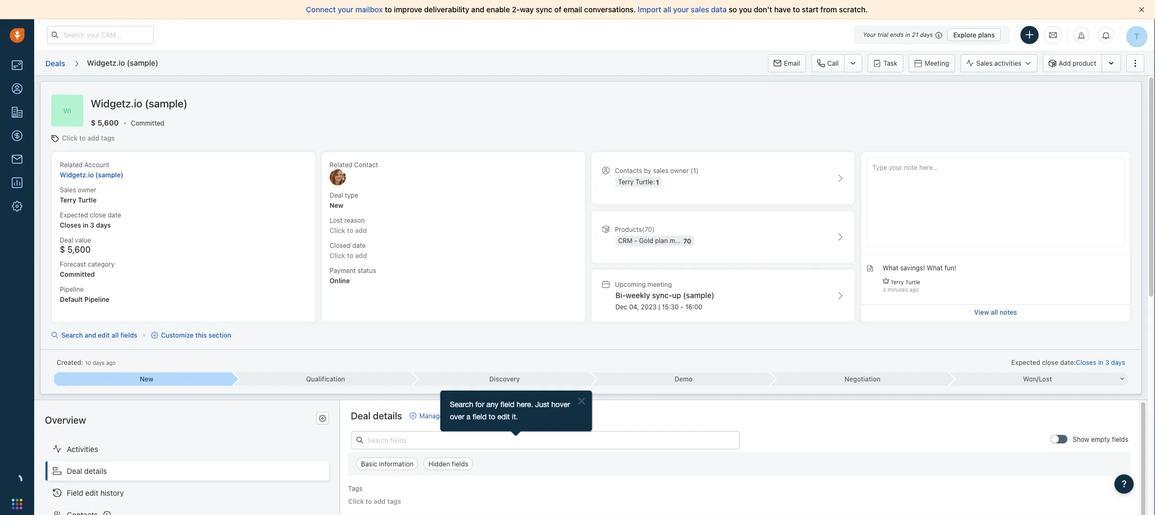 Task type: describe. For each thing, give the bounding box(es) containing it.
add down $ 5,600
[[87, 134, 99, 142]]

2 vertical spatial tags
[[387, 498, 401, 505]]

edit for and
[[98, 332, 110, 339]]

widgetz.io (sample) link
[[60, 171, 123, 178]]

2 vertical spatial all
[[112, 332, 119, 339]]

1 your from the left
[[338, 5, 354, 14]]

deal right mng settings icon
[[351, 410, 371, 422]]

activities
[[67, 444, 98, 453]]

section
[[209, 332, 231, 339]]

lost reason click to add
[[330, 217, 367, 234]]

and inside search and edit all fields link
[[85, 332, 96, 339]]

close image
[[1140, 7, 1145, 12]]

2 what from the left
[[927, 264, 943, 271]]

days right date:
[[1112, 359, 1126, 366]]

manage
[[420, 412, 444, 419]]

what savings! what fun!
[[883, 264, 957, 271]]

fields right empty
[[1112, 436, 1129, 443]]

to left start at the top right
[[793, 5, 800, 14]]

connect your mailbox link
[[306, 5, 385, 14]]

3 minutes ago
[[883, 287, 920, 293]]

deals link
[[45, 55, 66, 72]]

qualification link
[[233, 372, 412, 386]]

related account widgetz.io (sample)
[[60, 161, 123, 178]]

mailbox
[[356, 5, 383, 14]]

0 vertical spatial sales
[[691, 5, 709, 14]]

this
[[195, 332, 207, 339]]

0 vertical spatial 5,600
[[98, 118, 119, 127]]

sales for sales activities
[[977, 60, 993, 67]]

1 vertical spatial widgetz.io
[[91, 97, 142, 110]]

to up account
[[79, 134, 86, 142]]

1 horizontal spatial details
[[373, 410, 402, 422]]

/
[[1037, 375, 1039, 383]]

1 vertical spatial sales
[[653, 167, 669, 174]]

reason
[[345, 217, 365, 224]]

2 vertical spatial edit
[[85, 488, 98, 497]]

0 horizontal spatial details
[[84, 466, 107, 475]]

new inside "deal type new"
[[330, 201, 344, 209]]

add inside the tags click to add tags
[[374, 498, 386, 505]]

terry for terry turtle
[[891, 279, 904, 285]]

discovery link
[[412, 372, 591, 386]]

email image
[[1050, 31, 1057, 39]]

meeting
[[648, 280, 672, 288]]

- inside bi-weekly sync-up (sample) dec 04, 2023 | 15:30 - 16:00
[[681, 303, 684, 310]]

field
[[506, 412, 519, 419]]

basic
[[361, 460, 378, 468]]

contacts by sales owner (1)
[[615, 167, 699, 174]]

plan
[[655, 237, 668, 244]]

turtle:
[[636, 178, 655, 186]]

1 horizontal spatial turtle
[[906, 279, 921, 285]]

click inside closed date click to add
[[330, 252, 345, 259]]

1 vertical spatial history
[[100, 488, 124, 497]]

0 horizontal spatial pipeline
[[60, 286, 84, 293]]

new link
[[54, 372, 233, 386]]

add
[[1059, 60, 1071, 67]]

show
[[1073, 436, 1090, 443]]

04,
[[629, 303, 639, 310]]

10
[[85, 360, 91, 366]]

2 horizontal spatial all
[[991, 308, 998, 316]]

0 vertical spatial widgetz.io
[[87, 58, 125, 67]]

owner inside sales owner terry turtle
[[78, 186, 96, 194]]

0 vertical spatial deal details
[[351, 410, 402, 422]]

to inside the tags click to add tags
[[366, 498, 372, 505]]

of
[[555, 5, 562, 14]]

closes for expected close date:
[[1077, 359, 1097, 366]]

0 horizontal spatial -
[[635, 237, 638, 244]]

savings!
[[901, 264, 926, 271]]

hotspot (open by clicking or pressing space/enter) alert dialog
[[439, 391, 594, 441]]

email
[[564, 5, 583, 14]]

data
[[711, 5, 727, 14]]

days right the 21
[[921, 31, 934, 38]]

view all notes
[[975, 308, 1018, 316]]

qualification
[[306, 375, 345, 383]]

created: 10 days ago
[[57, 359, 116, 366]]

2023
[[641, 303, 657, 310]]

3 for expected close date: closes in 3 days
[[1106, 359, 1110, 366]]

expected close date: closes in 3 days
[[1012, 359, 1126, 366]]

category
[[88, 260, 115, 268]]

forecast
[[60, 260, 86, 268]]

1 vertical spatial widgetz.io (sample)
[[91, 97, 187, 110]]

related for related contact
[[330, 161, 353, 168]]

won
[[1024, 375, 1037, 383]]

hidden
[[429, 460, 450, 468]]

|
[[659, 303, 660, 310]]

monthly
[[670, 237, 694, 244]]

1 horizontal spatial 3
[[883, 287, 886, 293]]

upcoming
[[615, 280, 646, 288]]

21
[[912, 31, 919, 38]]

deliverability
[[424, 5, 470, 14]]

so
[[729, 5, 737, 14]]

1 horizontal spatial history
[[534, 412, 555, 419]]

account
[[84, 161, 109, 168]]

payment
[[330, 267, 356, 274]]

default
[[60, 296, 83, 303]]

edit for field
[[521, 412, 533, 419]]

sync-
[[652, 291, 672, 299]]

0 vertical spatial all
[[664, 5, 672, 14]]

explore plans
[[954, 31, 995, 38]]

manage fields link
[[409, 411, 462, 420]]

conversations.
[[584, 5, 636, 14]]

expected for expected close date
[[60, 211, 88, 219]]

negotiation
[[845, 375, 881, 383]]

related contact
[[330, 161, 378, 168]]

closed date click to add
[[330, 242, 367, 259]]

0 vertical spatial and
[[471, 5, 485, 14]]

discovery
[[490, 375, 520, 383]]

2 your from the left
[[674, 5, 689, 14]]

customize
[[161, 332, 194, 339]]

contact
[[354, 161, 378, 168]]

in for expected close date
[[83, 221, 88, 229]]

have
[[775, 5, 791, 14]]

sales for sales owner terry turtle
[[60, 186, 76, 194]]

70
[[684, 237, 692, 245]]

demo link
[[591, 372, 770, 386]]

close for date
[[90, 211, 106, 219]]

pipeline default pipeline
[[60, 286, 109, 303]]

$ inside deal value $ 5,600
[[60, 244, 65, 254]]

committed inside forecast category committed
[[60, 270, 95, 278]]

sales owner terry turtle
[[60, 186, 97, 204]]

fields inside search and edit all fields link
[[120, 332, 137, 339]]

1 vertical spatial new
[[140, 375, 154, 383]]

product
[[1073, 60, 1097, 67]]

overview
[[45, 414, 86, 426]]

fields right hidden on the bottom of the page
[[452, 460, 469, 468]]

terry inside sales owner terry turtle
[[60, 196, 76, 204]]

0 vertical spatial tags
[[101, 134, 115, 142]]

bi-weekly sync-up (sample) dec 04, 2023 | 15:30 - 16:00
[[616, 291, 715, 310]]

16:00
[[686, 303, 703, 310]]

click inside the tags click to add tags
[[348, 498, 364, 505]]

meeting
[[925, 60, 950, 67]]

deal up field
[[67, 466, 82, 475]]

customize this section
[[161, 332, 231, 339]]

freshworks switcher image
[[12, 499, 22, 509]]

view for view all notes
[[975, 308, 990, 316]]

closes for expected close date
[[60, 221, 81, 229]]

deal type new
[[330, 191, 358, 209]]

connect
[[306, 5, 336, 14]]

Search your CRM... text field
[[47, 26, 154, 44]]

terry turtle
[[891, 279, 921, 285]]

field edit history
[[67, 488, 124, 497]]



Task type: vqa. For each thing, say whether or not it's contained in the screenshot.
2nd leads from the right
no



Task type: locate. For each thing, give the bounding box(es) containing it.
1 horizontal spatial in
[[906, 31, 911, 38]]

days up category
[[96, 221, 111, 229]]

2 horizontal spatial tags
[[387, 498, 401, 505]]

wi
[[63, 107, 71, 114]]

and right search on the bottom of the page
[[85, 332, 96, 339]]

0 vertical spatial widgetz.io (sample)
[[87, 58, 158, 67]]

1 horizontal spatial committed
[[131, 119, 164, 127]]

pipeline right default on the left of page
[[84, 296, 109, 303]]

won / lost
[[1024, 375, 1053, 383]]

(sample) inside related account widgetz.io (sample)
[[95, 171, 123, 178]]

0 vertical spatial committed
[[131, 119, 164, 127]]

tags down $ 5,600
[[101, 134, 115, 142]]

tags down information on the left of the page
[[387, 498, 401, 505]]

1 vertical spatial deal details
[[67, 466, 107, 475]]

ago inside created: 10 days ago
[[106, 360, 116, 366]]

expected close date closes in 3 days
[[60, 211, 121, 229]]

all right import
[[664, 5, 672, 14]]

payment status online
[[330, 267, 376, 284]]

click down basic
[[348, 498, 364, 505]]

0 horizontal spatial close
[[90, 211, 106, 219]]

1 vertical spatial details
[[84, 466, 107, 475]]

1 vertical spatial closes
[[1077, 359, 1097, 366]]

0 horizontal spatial sales
[[653, 167, 669, 174]]

0 horizontal spatial committed
[[60, 270, 95, 278]]

0 horizontal spatial expected
[[60, 211, 88, 219]]

turtle up "expected close date closes in 3 days"
[[78, 196, 97, 204]]

sales left activities
[[977, 60, 993, 67]]

1 vertical spatial turtle
[[906, 279, 921, 285]]

all up created: 10 days ago
[[112, 332, 119, 339]]

click down wi on the left of the page
[[62, 134, 78, 142]]

deal details down activities
[[67, 466, 107, 475]]

your right import
[[674, 5, 689, 14]]

type
[[345, 191, 358, 199]]

sales left 'data'
[[691, 5, 709, 14]]

1 horizontal spatial owner
[[671, 167, 689, 174]]

deal details up basic
[[351, 410, 402, 422]]

1 vertical spatial tags
[[348, 485, 363, 492]]

task button
[[868, 54, 904, 72]]

days inside created: 10 days ago
[[93, 360, 105, 366]]

widgetz.io inside related account widgetz.io (sample)
[[60, 171, 94, 178]]

1 horizontal spatial terry
[[618, 178, 634, 186]]

sales inside sales owner terry turtle
[[60, 186, 76, 194]]

1 vertical spatial pipeline
[[84, 296, 109, 303]]

1 vertical spatial 5,600
[[67, 244, 91, 254]]

to inside 'lost reason click to add'
[[347, 227, 354, 234]]

click inside 'lost reason click to add'
[[330, 227, 345, 234]]

2 related from the left
[[330, 161, 353, 168]]

1 horizontal spatial deal details
[[351, 410, 402, 422]]

1 vertical spatial sales
[[60, 186, 76, 194]]

closes in 3 days link
[[1077, 358, 1126, 367]]

$ 5,600
[[91, 118, 119, 127]]

import
[[638, 5, 662, 14]]

explore
[[954, 31, 977, 38]]

1 horizontal spatial -
[[681, 303, 684, 310]]

sales activities
[[977, 60, 1022, 67]]

close inside "expected close date closes in 3 days"
[[90, 211, 106, 219]]

history right field
[[100, 488, 124, 497]]

0 vertical spatial history
[[534, 412, 555, 419]]

deal left type
[[330, 191, 343, 199]]

5,600 down value
[[67, 244, 91, 254]]

widgetz.io
[[87, 58, 125, 67], [91, 97, 142, 110], [60, 171, 94, 178]]

expected up won
[[1012, 359, 1041, 366]]

terry up minutes
[[891, 279, 904, 285]]

1 vertical spatial date
[[353, 242, 366, 249]]

0 horizontal spatial in
[[83, 221, 88, 229]]

0 horizontal spatial new
[[140, 375, 154, 383]]

close for date:
[[1043, 359, 1059, 366]]

add down basic information
[[374, 498, 386, 505]]

value
[[75, 236, 91, 244]]

0 vertical spatial $
[[91, 118, 96, 127]]

dec
[[616, 303, 628, 310]]

3 for expected close date closes in 3 days
[[90, 221, 94, 229]]

ago right 10 at the bottom left
[[106, 360, 116, 366]]

0 horizontal spatial owner
[[78, 186, 96, 194]]

0 vertical spatial ago
[[910, 287, 920, 293]]

click to add tags
[[62, 134, 115, 142]]

$ up click to add tags
[[91, 118, 96, 127]]

tags down basic
[[348, 485, 363, 492]]

3
[[90, 221, 94, 229], [883, 287, 886, 293], [1106, 359, 1110, 366]]

to down basic
[[366, 498, 372, 505]]

sales up 1
[[653, 167, 669, 174]]

0 vertical spatial turtle
[[78, 196, 97, 204]]

what left 'fun!'
[[927, 264, 943, 271]]

1 related from the left
[[60, 161, 83, 168]]

expected
[[60, 211, 88, 219], [1012, 359, 1041, 366]]

days right 10 at the bottom left
[[93, 360, 105, 366]]

plans
[[979, 31, 995, 38]]

0 horizontal spatial and
[[85, 332, 96, 339]]

1 horizontal spatial expected
[[1012, 359, 1041, 366]]

Search fields text field
[[351, 431, 740, 449]]

1 horizontal spatial 5,600
[[98, 118, 119, 127]]

hidden fields
[[429, 460, 469, 468]]

terry inside terry turtle: 1
[[618, 178, 634, 186]]

to right 'mailbox' at the top
[[385, 5, 392, 14]]

expected down sales owner terry turtle
[[60, 211, 88, 219]]

1 vertical spatial -
[[681, 303, 684, 310]]

terry for terry turtle: 1
[[618, 178, 634, 186]]

click up closed
[[330, 227, 345, 234]]

you
[[739, 5, 752, 14]]

1 vertical spatial and
[[85, 332, 96, 339]]

widgetz.io up $ 5,600
[[91, 97, 142, 110]]

search and edit all fields
[[61, 332, 137, 339]]

0 vertical spatial close
[[90, 211, 106, 219]]

fields up new link
[[120, 332, 137, 339]]

1 vertical spatial all
[[991, 308, 998, 316]]

weekly
[[626, 291, 650, 299]]

what up terry turtle
[[883, 264, 899, 271]]

0 vertical spatial lost
[[330, 217, 343, 224]]

related for related account widgetz.io (sample)
[[60, 161, 83, 168]]

(1)
[[691, 167, 699, 174]]

new
[[330, 201, 344, 209], [140, 375, 154, 383]]

search
[[61, 332, 83, 339]]

committed right $ 5,600
[[131, 119, 164, 127]]

deals
[[45, 59, 65, 67]]

deal inside "deal type new"
[[330, 191, 343, 199]]

2 vertical spatial widgetz.io
[[60, 171, 94, 178]]

date inside "expected close date closes in 3 days"
[[108, 211, 121, 219]]

view left the "notes"
[[975, 308, 990, 316]]

0 vertical spatial sales
[[977, 60, 993, 67]]

owner left (1)
[[671, 167, 689, 174]]

0 vertical spatial 3
[[90, 221, 94, 229]]

related
[[60, 161, 83, 168], [330, 161, 353, 168]]

history up search fields text field
[[534, 412, 555, 419]]

1 horizontal spatial lost
[[1039, 375, 1053, 383]]

add up status
[[355, 252, 367, 259]]

- left gold
[[635, 237, 638, 244]]

$
[[91, 118, 96, 127], [60, 244, 65, 254]]

owner down 'widgetz.io (sample)' link
[[78, 186, 96, 194]]

import all your sales data link
[[638, 5, 729, 14]]

ago down terry turtle
[[910, 287, 920, 293]]

0 vertical spatial -
[[635, 237, 638, 244]]

notes
[[1000, 308, 1018, 316]]

tags click to add tags
[[348, 485, 401, 505]]

start
[[802, 5, 819, 14]]

1 vertical spatial 3
[[883, 287, 886, 293]]

empty
[[1092, 436, 1111, 443]]

0 vertical spatial expected
[[60, 211, 88, 219]]

1 horizontal spatial tags
[[348, 485, 363, 492]]

1 what from the left
[[883, 264, 899, 271]]

0 horizontal spatial lost
[[330, 217, 343, 224]]

1 horizontal spatial pipeline
[[84, 296, 109, 303]]

deal
[[330, 191, 343, 199], [60, 236, 73, 244], [351, 410, 371, 422], [67, 466, 82, 475]]

3 up value
[[90, 221, 94, 229]]

0 horizontal spatial terry
[[60, 196, 76, 204]]

your left 'mailbox' at the top
[[338, 5, 354, 14]]

fields inside the manage fields link
[[445, 412, 462, 419]]

0 vertical spatial date
[[108, 211, 121, 219]]

created:
[[57, 359, 83, 366]]

deal left value
[[60, 236, 73, 244]]

widgetz.io up sales owner terry turtle
[[60, 171, 94, 178]]

date down 'widgetz.io (sample)' link
[[108, 211, 121, 219]]

0 vertical spatial closes
[[60, 221, 81, 229]]

status
[[358, 267, 376, 274]]

1 vertical spatial $
[[60, 244, 65, 254]]

details up the field edit history
[[84, 466, 107, 475]]

lost left reason
[[330, 217, 343, 224]]

1 vertical spatial in
[[83, 221, 88, 229]]

terry
[[618, 178, 634, 186], [60, 196, 76, 204], [891, 279, 904, 285]]

pipeline
[[60, 286, 84, 293], [84, 296, 109, 303]]

view left field
[[490, 412, 504, 419]]

pipeline up default on the left of page
[[60, 286, 84, 293]]

1 vertical spatial close
[[1043, 359, 1059, 366]]

in inside "expected close date closes in 3 days"
[[83, 221, 88, 229]]

close left date:
[[1043, 359, 1059, 366]]

0 horizontal spatial related
[[60, 161, 83, 168]]

1 horizontal spatial and
[[471, 5, 485, 14]]

related left contact
[[330, 161, 353, 168]]

0 vertical spatial terry
[[618, 178, 634, 186]]

1 horizontal spatial all
[[664, 5, 672, 14]]

0 horizontal spatial 5,600
[[67, 244, 91, 254]]

3 inside "expected close date closes in 3 days"
[[90, 221, 94, 229]]

0 vertical spatial new
[[330, 201, 344, 209]]

ends
[[891, 31, 904, 38]]

details left manage
[[373, 410, 402, 422]]

contacts
[[615, 167, 642, 174]]

widgetz.io (sample)
[[87, 58, 158, 67], [91, 97, 187, 110]]

0 horizontal spatial date
[[108, 211, 121, 219]]

3 left minutes
[[883, 287, 886, 293]]

closes inside "expected close date closes in 3 days"
[[60, 221, 81, 229]]

15:30
[[662, 303, 679, 310]]

1 horizontal spatial what
[[927, 264, 943, 271]]

0 horizontal spatial turtle
[[78, 196, 97, 204]]

close
[[90, 211, 106, 219], [1043, 359, 1059, 366]]

1 vertical spatial edit
[[521, 412, 533, 419]]

0 vertical spatial owner
[[671, 167, 689, 174]]

turtle inside sales owner terry turtle
[[78, 196, 97, 204]]

history
[[534, 412, 555, 419], [100, 488, 124, 497]]

2 vertical spatial terry
[[891, 279, 904, 285]]

all left the "notes"
[[991, 308, 998, 316]]

in right date:
[[1099, 359, 1104, 366]]

to down closed
[[347, 252, 354, 259]]

add inside 'lost reason click to add'
[[355, 227, 367, 234]]

0 horizontal spatial $
[[60, 244, 65, 254]]

customize this section link
[[151, 331, 231, 340]]

add inside closed date click to add
[[355, 252, 367, 259]]

fields right manage
[[445, 412, 462, 419]]

add product button
[[1043, 54, 1102, 72]]

date inside closed date click to add
[[353, 242, 366, 249]]

email button
[[768, 54, 806, 72]]

view for view field edit history
[[490, 412, 504, 419]]

expected for expected close date:
[[1012, 359, 1041, 366]]

click down closed
[[330, 252, 345, 259]]

widgetz.io (sample) down the search your crm... text box at the top of page
[[87, 58, 158, 67]]

sales down 'widgetz.io (sample)' link
[[60, 186, 76, 194]]

lost right won
[[1039, 375, 1053, 383]]

terry down contacts
[[618, 178, 634, 186]]

0 horizontal spatial closes
[[60, 221, 81, 229]]

3 right date:
[[1106, 359, 1110, 366]]

2 horizontal spatial terry
[[891, 279, 904, 285]]

0 horizontal spatial 3
[[90, 221, 94, 229]]

to inside closed date click to add
[[347, 252, 354, 259]]

5,600 inside deal value $ 5,600
[[67, 244, 91, 254]]

terry up "expected close date closes in 3 days"
[[60, 196, 76, 204]]

1 horizontal spatial sales
[[977, 60, 993, 67]]

1 horizontal spatial new
[[330, 201, 344, 209]]

- right 15:30
[[681, 303, 684, 310]]

add down reason
[[355, 227, 367, 234]]

5,600 up click to add tags
[[98, 118, 119, 127]]

deal inside deal value $ 5,600
[[60, 236, 73, 244]]

fun!
[[945, 264, 957, 271]]

related up 'widgetz.io (sample)' link
[[60, 161, 83, 168]]

forecast category committed
[[60, 260, 115, 278]]

lost inside 'lost reason click to add'
[[330, 217, 343, 224]]

1 horizontal spatial sales
[[691, 5, 709, 14]]

in up value
[[83, 221, 88, 229]]

in for expected close date:
[[1099, 359, 1104, 366]]

view
[[975, 308, 990, 316], [490, 412, 504, 419]]

committed down forecast
[[60, 270, 95, 278]]

(sample):
[[696, 237, 725, 244]]

call button
[[812, 54, 845, 72]]

add
[[87, 134, 99, 142], [355, 227, 367, 234], [355, 252, 367, 259], [374, 498, 386, 505]]

click
[[62, 134, 78, 142], [330, 227, 345, 234], [330, 252, 345, 259], [348, 498, 364, 505]]

turtle up "3 minutes ago"
[[906, 279, 921, 285]]

activities
[[995, 60, 1022, 67]]

ago
[[910, 287, 920, 293], [106, 360, 116, 366]]

information
[[379, 460, 414, 468]]

0 horizontal spatial tags
[[101, 134, 115, 142]]

days inside "expected close date closes in 3 days"
[[96, 221, 111, 229]]

upcoming meeting
[[615, 280, 672, 288]]

0 vertical spatial in
[[906, 31, 911, 38]]

lost
[[330, 217, 343, 224], [1039, 375, 1053, 383]]

related inside related account widgetz.io (sample)
[[60, 161, 83, 168]]

close down sales owner terry turtle
[[90, 211, 106, 219]]

2 vertical spatial in
[[1099, 359, 1104, 366]]

sales
[[977, 60, 993, 67], [60, 186, 76, 194]]

date right closed
[[353, 242, 366, 249]]

committed
[[131, 119, 164, 127], [60, 270, 95, 278]]

widgetz.io (sample) up $ 5,600
[[91, 97, 187, 110]]

and left enable
[[471, 5, 485, 14]]

mng settings image
[[319, 415, 327, 422]]

to down reason
[[347, 227, 354, 234]]

add product
[[1059, 60, 1097, 67]]

1 vertical spatial committed
[[60, 270, 95, 278]]

1 vertical spatial lost
[[1039, 375, 1053, 383]]

expected inside "expected close date closes in 3 days"
[[60, 211, 88, 219]]

1 vertical spatial expected
[[1012, 359, 1041, 366]]

call
[[828, 60, 839, 67]]

(sample) inside bi-weekly sync-up (sample) dec 04, 2023 | 15:30 - 16:00
[[683, 291, 715, 299]]

widgetz.io down the search your crm... text box at the top of page
[[87, 58, 125, 67]]

1 horizontal spatial date
[[353, 242, 366, 249]]

in left the 21
[[906, 31, 911, 38]]

1 horizontal spatial $
[[91, 118, 96, 127]]

0 horizontal spatial deal details
[[67, 466, 107, 475]]

from
[[821, 5, 837, 14]]

1 horizontal spatial closes
[[1077, 359, 1097, 366]]

2 vertical spatial 3
[[1106, 359, 1110, 366]]

$ up forecast
[[60, 244, 65, 254]]

1 horizontal spatial related
[[330, 161, 353, 168]]

1 vertical spatial view
[[490, 412, 504, 419]]

connect your mailbox to improve deliverability and enable 2-way sync of email conversations. import all your sales data so you don't have to start from scratch.
[[306, 5, 868, 14]]

explore plans link
[[948, 28, 1001, 41]]

2 horizontal spatial 3
[[1106, 359, 1110, 366]]

1 horizontal spatial your
[[674, 5, 689, 14]]



